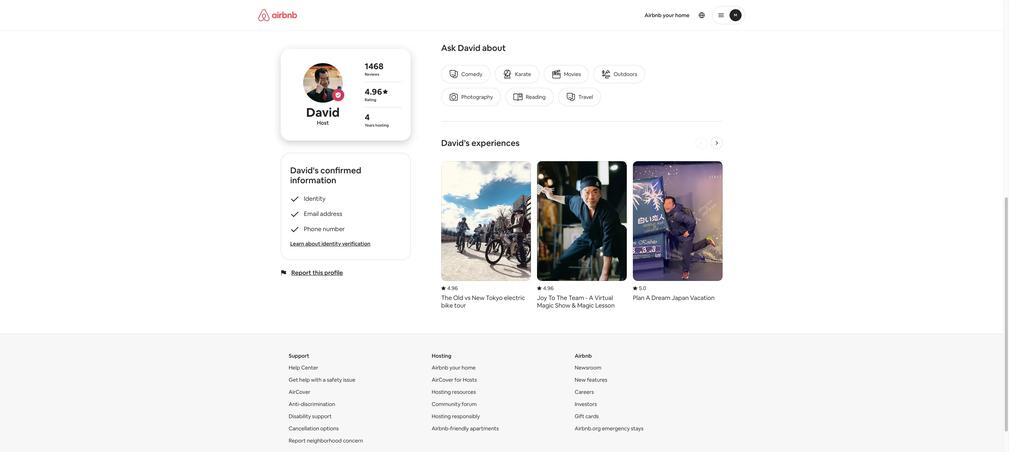 Task type: locate. For each thing, give the bounding box(es) containing it.
1 horizontal spatial home
[[675, 12, 690, 19]]

2 vertical spatial hosting
[[432, 413, 451, 420]]

1 vertical spatial about
[[305, 240, 320, 247]]

0 vertical spatial report
[[291, 269, 311, 277]]

gift cards
[[575, 413, 599, 420]]

1 horizontal spatial 4.96
[[447, 285, 458, 292]]

david down verified host image
[[306, 105, 340, 120]]

hosting for hosting
[[432, 353, 452, 359]]

hosts
[[463, 377, 477, 383]]

0 vertical spatial home
[[675, 12, 690, 19]]

4.96
[[365, 86, 382, 97], [447, 285, 458, 292], [543, 285, 554, 292]]

get
[[289, 377, 298, 383]]

learn about identity verification button
[[290, 240, 401, 248]]

hosting up aircover for hosts link
[[432, 353, 452, 359]]

report this profile
[[291, 269, 343, 277]]

about inside learn about identity verification button
[[305, 240, 320, 247]]

rating 4.96 out of 5 image inside joy to the team - a virtual magic show & magic lesson group
[[537, 285, 554, 292]]

1 vertical spatial airbnb your home
[[432, 364, 476, 371]]

0 vertical spatial airbnb your home link
[[640, 7, 694, 23]]

2 horizontal spatial 4.96
[[543, 285, 554, 292]]

0 horizontal spatial rating 4.96 out of 5 image
[[441, 285, 458, 292]]

cancellation options
[[289, 425, 339, 432]]

1 vertical spatial airbnb
[[575, 353, 592, 359]]

phone
[[304, 225, 322, 233]]

options
[[320, 425, 339, 432]]

rating 4.96 out of 5 image
[[441, 285, 458, 292], [537, 285, 554, 292]]

0 vertical spatial hosting
[[432, 353, 452, 359]]

report left this
[[291, 269, 311, 277]]

information
[[290, 175, 336, 186]]

this
[[313, 269, 323, 277]]

new features link
[[575, 377, 608, 383]]

for
[[455, 377, 462, 383]]

airbnb
[[645, 12, 662, 19], [575, 353, 592, 359], [432, 364, 448, 371]]

1 vertical spatial airbnb your home link
[[432, 364, 476, 371]]

1 vertical spatial hosting
[[432, 389, 451, 396]]

identity
[[304, 195, 326, 203]]

report neighborhood concern
[[289, 437, 363, 444]]

0 horizontal spatial about
[[305, 240, 320, 247]]

outdoors
[[614, 71, 637, 78]]

address
[[320, 210, 342, 218]]

hosting responsibly
[[432, 413, 480, 420]]

4.96 for 'the old vs new tokyo electric bike tour' group
[[447, 285, 458, 292]]

4.96 for joy to the team - a virtual magic show & magic lesson group
[[543, 285, 554, 292]]

number
[[323, 225, 345, 233]]

report down cancellation
[[289, 437, 306, 444]]

david user profile image
[[303, 63, 343, 103], [303, 63, 343, 103]]

hosting
[[432, 353, 452, 359], [432, 389, 451, 396], [432, 413, 451, 420]]

anti-discrimination link
[[289, 401, 335, 408]]

careers
[[575, 389, 594, 396]]

stays
[[631, 425, 644, 432]]

aircover for hosts link
[[432, 377, 477, 383]]

aircover up anti-
[[289, 389, 310, 396]]

1 horizontal spatial airbnb your home link
[[640, 7, 694, 23]]

rating 4.96 out of 5 image inside 'the old vs new tokyo electric bike tour' group
[[441, 285, 458, 292]]

3 hosting from the top
[[432, 413, 451, 420]]

2 rating 4.96 out of 5 image from the left
[[537, 285, 554, 292]]

0 vertical spatial about
[[482, 43, 506, 53]]

1 horizontal spatial rating 4.96 out of 5 image
[[537, 285, 554, 292]]

2 horizontal spatial airbnb
[[645, 12, 662, 19]]

joy to the team - a virtual magic show & magic lesson group
[[537, 161, 627, 310]]

0 vertical spatial airbnb your home
[[645, 12, 690, 19]]

airbnb your home link inside profile element
[[640, 7, 694, 23]]

travel
[[579, 94, 593, 100]]

4
[[365, 112, 370, 123]]

support
[[289, 353, 309, 359]]

phone number
[[304, 225, 345, 233]]

community forum
[[432, 401, 477, 408]]

0 horizontal spatial airbnb
[[432, 364, 448, 371]]

resources
[[452, 389, 476, 396]]

1 horizontal spatial your
[[663, 12, 674, 19]]

0 vertical spatial david
[[458, 43, 481, 53]]

plan a dream japan vacation group
[[633, 161, 723, 302]]

1 vertical spatial david
[[306, 105, 340, 120]]

4.96 inside 'the old vs new tokyo electric bike tour' group
[[447, 285, 458, 292]]

years
[[365, 123, 375, 128]]

1 horizontal spatial aircover
[[432, 377, 454, 383]]

anti-discrimination
[[289, 401, 335, 408]]

hosting up the airbnb-
[[432, 413, 451, 420]]

1 vertical spatial aircover
[[289, 389, 310, 396]]

aircover link
[[289, 389, 310, 396]]

1 hosting from the top
[[432, 353, 452, 359]]

disability
[[289, 413, 311, 420]]

david
[[458, 43, 481, 53], [306, 105, 340, 120]]

about up comedy
[[482, 43, 506, 53]]

help
[[299, 377, 310, 383]]

safety
[[327, 377, 342, 383]]

david right ask
[[458, 43, 481, 53]]

your inside airbnb your home link
[[663, 12, 674, 19]]

hosting responsibly link
[[432, 413, 480, 420]]

2 hosting from the top
[[432, 389, 451, 396]]

about
[[482, 43, 506, 53], [305, 240, 320, 247]]

1 horizontal spatial airbnb your home
[[645, 12, 690, 19]]

1 vertical spatial your
[[450, 364, 461, 371]]

email
[[304, 210, 319, 218]]

0 horizontal spatial aircover
[[289, 389, 310, 396]]

5.0
[[639, 285, 646, 292]]

investors
[[575, 401, 597, 408]]

aircover for the aircover link
[[289, 389, 310, 396]]

karate
[[515, 71, 531, 78]]

about down phone on the left of the page
[[305, 240, 320, 247]]

4.96 inside joy to the team - a virtual magic show & magic lesson group
[[543, 285, 554, 292]]

0 vertical spatial aircover
[[432, 377, 454, 383]]

verified host image
[[335, 92, 341, 98]]

hosting up the "community"
[[432, 389, 451, 396]]

your
[[663, 12, 674, 19], [450, 364, 461, 371]]

1 rating 4.96 out of 5 image from the left
[[441, 285, 458, 292]]

hosting for hosting resources
[[432, 389, 451, 396]]

1 vertical spatial home
[[462, 364, 476, 371]]

1 horizontal spatial david
[[458, 43, 481, 53]]

1 vertical spatial report
[[289, 437, 306, 444]]

aircover for hosts
[[432, 377, 477, 383]]

airbnb.org emergency stays
[[575, 425, 644, 432]]

0 vertical spatial airbnb
[[645, 12, 662, 19]]

features
[[587, 377, 608, 383]]

email address
[[304, 210, 342, 218]]

david's
[[290, 165, 319, 176]]

0 vertical spatial your
[[663, 12, 674, 19]]

help center
[[289, 364, 318, 371]]

aircover left for
[[432, 377, 454, 383]]

0 horizontal spatial david
[[306, 105, 340, 120]]

home
[[675, 12, 690, 19], [462, 364, 476, 371]]

ask david about
[[441, 43, 506, 53]]

careers link
[[575, 389, 594, 396]]

1 horizontal spatial airbnb
[[575, 353, 592, 359]]

new
[[575, 377, 586, 383]]

hosting
[[375, 123, 389, 128]]

1468
[[365, 61, 384, 72]]

report neighborhood concern link
[[289, 437, 363, 444]]

emergency
[[602, 425, 630, 432]]



Task type: vqa. For each thing, say whether or not it's contained in the screenshot.
Cancellation
yes



Task type: describe. For each thing, give the bounding box(es) containing it.
david host
[[306, 105, 340, 126]]

0 horizontal spatial airbnb your home link
[[432, 364, 476, 371]]

disability support link
[[289, 413, 332, 420]]

the old vs new tokyo electric bike tour group
[[441, 161, 531, 310]]

help
[[289, 364, 300, 371]]

rating
[[365, 97, 376, 102]]

david's confirmed information
[[290, 165, 361, 186]]

verification
[[342, 240, 371, 247]]

forum
[[462, 401, 477, 408]]

reading
[[526, 94, 546, 100]]

rating 4.96 out of 5 image for 'the old vs new tokyo electric bike tour' group
[[441, 285, 458, 292]]

1 horizontal spatial about
[[482, 43, 506, 53]]

a
[[323, 377, 326, 383]]

anti-
[[289, 401, 301, 408]]

airbnb.org
[[575, 425, 601, 432]]

4 years hosting
[[365, 112, 389, 128]]

disability support
[[289, 413, 332, 420]]

reviews
[[365, 72, 379, 77]]

david's experiences
[[441, 138, 520, 148]]

cancellation
[[289, 425, 319, 432]]

profile element
[[511, 0, 745, 30]]

host
[[317, 120, 329, 126]]

movies
[[564, 71, 581, 78]]

investors link
[[575, 401, 597, 408]]

airbnb-friendly apartments link
[[432, 425, 499, 432]]

experiences
[[472, 138, 520, 148]]

rating 4.96 out of 5 image for joy to the team - a virtual magic show & magic lesson group
[[537, 285, 554, 292]]

get help with a safety issue link
[[289, 377, 355, 383]]

comedy
[[462, 71, 483, 78]]

rating 5.0 out of 5 image
[[633, 285, 646, 292]]

airbnb inside profile element
[[645, 12, 662, 19]]

aircover for aircover for hosts
[[432, 377, 454, 383]]

apartments
[[470, 425, 499, 432]]

center
[[301, 364, 318, 371]]

airbnb your home inside profile element
[[645, 12, 690, 19]]

community forum link
[[432, 401, 477, 408]]

airbnb.org emergency stays link
[[575, 425, 644, 432]]

support
[[312, 413, 332, 420]]

community
[[432, 401, 461, 408]]

hosting resources link
[[432, 389, 476, 396]]

hosting for hosting responsibly
[[432, 413, 451, 420]]

airbnb-friendly apartments
[[432, 425, 499, 432]]

profile
[[324, 269, 343, 277]]

learn
[[290, 240, 304, 247]]

issue
[[343, 377, 355, 383]]

hosting resources
[[432, 389, 476, 396]]

get help with a safety issue
[[289, 377, 355, 383]]

0 horizontal spatial your
[[450, 364, 461, 371]]

photography
[[462, 94, 493, 100]]

newsroom link
[[575, 364, 602, 371]]

cards
[[586, 413, 599, 420]]

friendly
[[450, 425, 469, 432]]

responsibly
[[452, 413, 480, 420]]

0 horizontal spatial home
[[462, 364, 476, 371]]

concern
[[343, 437, 363, 444]]

report for report this profile
[[291, 269, 311, 277]]

airbnb-
[[432, 425, 450, 432]]

1468 reviews
[[365, 61, 384, 77]]

gift
[[575, 413, 584, 420]]

identity
[[322, 240, 341, 247]]

0 horizontal spatial airbnb your home
[[432, 364, 476, 371]]

2 vertical spatial airbnb
[[432, 364, 448, 371]]

help center link
[[289, 364, 318, 371]]

gift cards link
[[575, 413, 599, 420]]

newsroom
[[575, 364, 602, 371]]

with
[[311, 377, 322, 383]]

confirmed
[[321, 165, 361, 176]]

new features
[[575, 377, 608, 383]]

neighborhood
[[307, 437, 342, 444]]

ask
[[441, 43, 456, 53]]

cancellation options link
[[289, 425, 339, 432]]

report for report neighborhood concern
[[289, 437, 306, 444]]

home inside profile element
[[675, 12, 690, 19]]

0 horizontal spatial 4.96
[[365, 86, 382, 97]]

learn about identity verification
[[290, 240, 371, 247]]

david's
[[441, 138, 470, 148]]

report this profile button
[[291, 269, 343, 277]]



